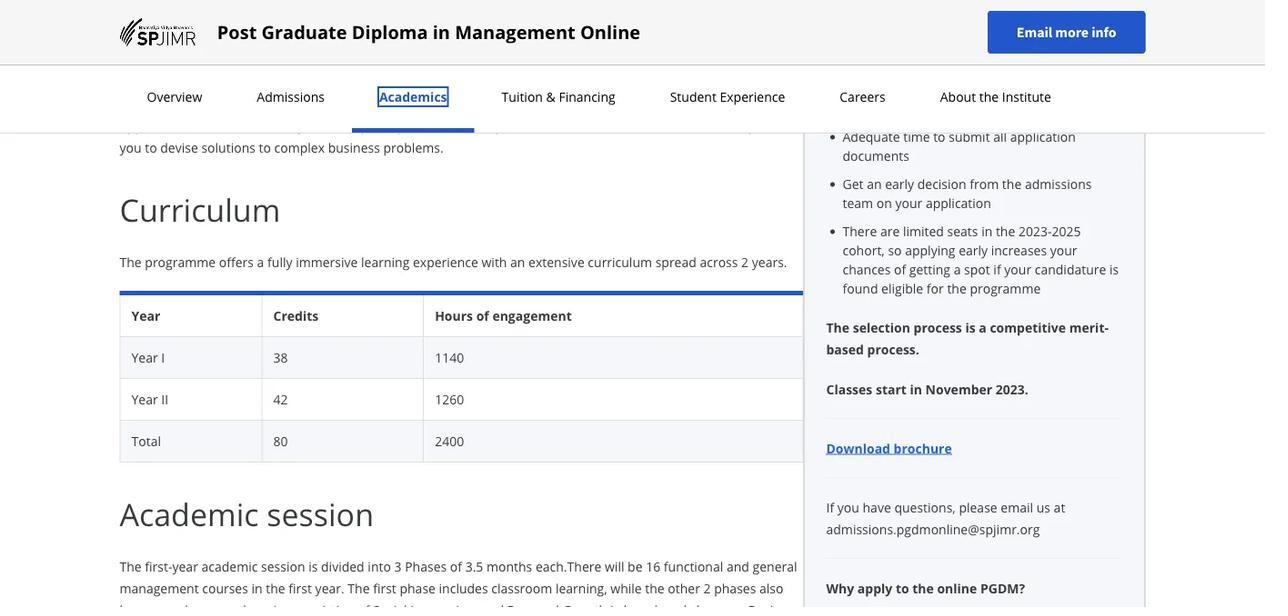 Task type: describe. For each thing, give the bounding box(es) containing it.
getting
[[909, 261, 951, 278]]

the selection process is a competitive merit- based process.
[[826, 319, 1109, 358]]

list item containing watch the recording of the masterclass on learning to learn- finding your sweet spot, by spjimr faculty on 16 october 2023
[[843, 0, 1123, 50]]

there are limited seats in the 2023-2025 cohort, so applying early increases your chances of getting a spot if your candidature is found eligible for the programme list item
[[843, 222, 1123, 298]]

why apply to the online pgdm?
[[826, 580, 1025, 597]]

if you have questions, please email us at admissions.pgdmonline@spjimr.org
[[826, 499, 1065, 538]]

of left 3.5
[[450, 558, 462, 575]]

academic
[[120, 493, 259, 536]]

on inside get an early decision from the admissions team on your application
[[877, 195, 892, 212]]

classes start in november 2023.
[[826, 381, 1029, 398]]

masterclass
[[1005, 0, 1075, 11]]

consisting
[[295, 602, 354, 608]]

to for the
[[896, 580, 909, 597]]

in inside "the first-year academic session is divided into 3 phases of 3.5 months each.there will be 16 functional and general management courses in the first year. the first phase includes classroom learning, while the other 2 phases also have non-classroom learning consisting of social immersion, and personal growth lab and workshops on busine"
[[252, 580, 263, 597]]

divided
[[321, 558, 364, 575]]

session inside "the first-year academic session is divided into 3 phases of 3.5 months each.there will be 16 functional and general management courses in the first year. the first phase includes classroom learning, while the other 2 phases also have non-classroom learning consisting of social immersion, and personal growth lab and workshops on busine"
[[261, 558, 305, 575]]

the for the first-year academic session is divided into 3 phases of 3.5 months each.there will be 16 functional and general management courses in the first year. the first phase includes classroom learning, while the other 2 phases also have non-classroom learning consisting of social immersion, and personal growth lab and workshops on busine
[[120, 558, 142, 575]]

workshops
[[661, 602, 726, 608]]

adequate time to submit all application documents
[[843, 128, 1076, 165]]

all
[[994, 128, 1007, 146]]

learn-
[[913, 13, 948, 30]]

get an early decision from the admissions team on your application list item
[[843, 175, 1123, 213]]

by
[[1099, 13, 1113, 30]]

applying inside there are limited seats in the 2023-2025 cohort, so applying early increases your chances of getting a spot if your candidature is found eligible for the programme
[[905, 242, 956, 259]]

there are limited seats in the 2023-2025 cohort, so applying early increases your chances of getting a spot if your candidature is found eligible for the programme
[[843, 223, 1119, 297]]

1 horizontal spatial learning
[[361, 253, 410, 271]]

to inside the watch the recording of the masterclass on learning to learn- finding your sweet spot, by spjimr faculty on 16 october 2023
[[898, 13, 910, 30]]

years.
[[752, 253, 787, 271]]

&
[[546, 88, 556, 106]]

spot
[[964, 261, 990, 278]]

post
[[217, 20, 257, 45]]

lab
[[610, 602, 632, 608]]

is inside there are limited seats in the 2023-2025 cohort, so applying early increases your chances of getting a spot if your candidature is found eligible for the programme
[[1110, 261, 1119, 278]]

months
[[487, 558, 532, 575]]

application inside get an early decision from the admissions team on your application
[[926, 195, 991, 212]]

phase
[[400, 580, 436, 597]]

general
[[753, 558, 797, 575]]

2 inside "the first-year academic session is divided into 3 phases of 3.5 months each.there will be 16 functional and general management courses in the first year. the first phase includes classroom learning, while the other 2 phases also have non-classroom learning consisting of social immersion, and personal growth lab and workshops on busine"
[[704, 580, 711, 597]]

tuition
[[502, 88, 543, 106]]

process
[[914, 319, 962, 336]]

graduate
[[262, 20, 347, 45]]

november
[[926, 381, 993, 398]]

total
[[131, 433, 161, 450]]

student experience
[[670, 88, 785, 106]]

early inside get an early decision from the admissions team on your application
[[885, 176, 914, 193]]

of inside the watch the recording of the masterclass on learning to learn- finding your sweet spot, by spjimr faculty on 16 october 2023
[[967, 0, 979, 11]]

student experience link
[[665, 88, 791, 106]]

from
[[970, 176, 999, 193]]

the for the selection process is a competitive merit- based process.
[[826, 319, 850, 336]]

curriculum
[[588, 253, 652, 271]]

you
[[838, 499, 860, 516]]

online
[[580, 20, 641, 45]]

0 horizontal spatial and
[[481, 602, 504, 608]]

phases
[[405, 558, 447, 575]]

38
[[273, 349, 288, 367]]

while
[[611, 580, 642, 597]]

faculty
[[887, 32, 926, 49]]

into
[[368, 558, 391, 575]]

year.
[[315, 580, 345, 597]]

immersive
[[296, 253, 358, 271]]

list containing adequate time to submit all application documents
[[834, 127, 1123, 298]]

the for the programme offers a fully immersive learning experience with an extensive curriculum spread across 2 years.
[[120, 253, 142, 271]]

the first-year academic session is divided into 3 phases of 3.5 months each.there will be 16 functional and general management courses in the first year. the first phase includes classroom learning, while the other 2 phases also have non-classroom learning consisting of social immersion, and personal growth lab and workshops on busine
[[120, 558, 801, 608]]

learning inside "the first-year academic session is divided into 3 phases of 3.5 months each.there will be 16 functional and general management courses in the first year. the first phase includes classroom learning, while the other 2 phases also have non-classroom learning consisting of social immersion, and personal growth lab and workshops on busine"
[[243, 602, 292, 608]]

found
[[843, 280, 878, 297]]

year i
[[131, 349, 165, 367]]

2400
[[435, 433, 464, 450]]

admissions
[[1025, 176, 1092, 193]]

pgdm?
[[981, 580, 1025, 597]]

overview
[[147, 88, 202, 106]]

us
[[1037, 499, 1051, 516]]

about the institute link
[[935, 88, 1057, 106]]

management
[[455, 20, 576, 45]]

year
[[172, 558, 198, 575]]

on down the learn-
[[930, 32, 945, 49]]

increases
[[991, 242, 1047, 259]]

experience
[[720, 88, 785, 106]]

extensive
[[529, 253, 585, 271]]

institute
[[1002, 88, 1051, 106]]

time
[[903, 128, 930, 146]]

documents
[[843, 147, 910, 165]]

credits
[[273, 307, 319, 325]]

spread
[[656, 253, 697, 271]]

info
[[1092, 23, 1117, 41]]

the right 'courses'
[[266, 580, 285, 597]]

on inside "the first-year academic session is divided into 3 phases of 3.5 months each.there will be 16 functional and general management courses in the first year. the first phase includes classroom learning, while the other 2 phases also have non-classroom learning consisting of social immersion, and personal growth lab and workshops on busine"
[[729, 602, 745, 608]]

0 horizontal spatial a
[[257, 253, 264, 271]]

2025
[[1052, 223, 1081, 240]]

will
[[605, 558, 624, 575]]

1140
[[435, 349, 464, 367]]

recording
[[906, 0, 963, 11]]

tuition & financing
[[502, 88, 616, 106]]

the down divided
[[348, 580, 370, 597]]

of right benefits
[[882, 90, 895, 107]]

here link
[[1051, 32, 1078, 49]]

get
[[843, 176, 864, 193]]

based
[[826, 341, 864, 358]]

on up spot,
[[1078, 0, 1094, 11]]

admissions.pgdmonline@spjimr.org
[[826, 521, 1040, 538]]

a inside the selection process is a competitive merit- based process.
[[979, 319, 987, 336]]

if
[[826, 499, 834, 516]]

programme inside there are limited seats in the 2023-2025 cohort, so applying early increases your chances of getting a spot if your candidature is found eligible for the programme
[[970, 280, 1041, 297]]

the up increases
[[996, 223, 1015, 240]]

eligible
[[882, 280, 923, 297]]

brochure
[[894, 440, 952, 457]]

1 first from the left
[[289, 580, 312, 597]]

careers link
[[834, 88, 891, 106]]

other
[[668, 580, 700, 597]]

is inside the selection process is a competitive merit- based process.
[[966, 319, 976, 336]]

have inside if you have questions, please email us at admissions.pgdmonline@spjimr.org
[[863, 499, 891, 516]]

email more info button
[[988, 11, 1146, 54]]

online
[[937, 580, 977, 597]]

hours of engagement
[[435, 307, 572, 325]]

0 horizontal spatial classroom
[[179, 602, 240, 608]]

adequate time to submit all application documents list item
[[843, 127, 1123, 166]]

financing
[[559, 88, 616, 106]]

spjimr
[[843, 32, 884, 49]]



Task type: locate. For each thing, give the bounding box(es) containing it.
2 left years. at the right
[[741, 253, 749, 271]]

first up social
[[373, 580, 396, 597]]

download brochure
[[826, 440, 952, 457]]

1 horizontal spatial have
[[863, 499, 891, 516]]

of up finding
[[967, 0, 979, 11]]

1 horizontal spatial programme
[[970, 280, 1041, 297]]

cohort,
[[843, 242, 885, 259]]

team
[[843, 195, 873, 212]]

more
[[1056, 23, 1089, 41]]

year left 'ii'
[[131, 391, 158, 408]]

2 first from the left
[[373, 580, 396, 597]]

1 horizontal spatial first
[[373, 580, 396, 597]]

diploma
[[352, 20, 428, 45]]

here .
[[1051, 32, 1081, 49]]

2 up workshops
[[704, 580, 711, 597]]

admissions link
[[251, 88, 330, 106]]

0 horizontal spatial early
[[885, 176, 914, 193]]

in
[[433, 20, 450, 45], [982, 223, 993, 240], [910, 381, 922, 398], [252, 580, 263, 597]]

your down increases
[[1004, 261, 1032, 278]]

is inside "the first-year academic session is divided into 3 phases of 3.5 months each.there will be 16 functional and general management courses in the first year. the first phase includes classroom learning, while the other 2 phases also have non-classroom learning consisting of social immersion, and personal growth lab and workshops on busine"
[[309, 558, 318, 575]]

3.5
[[465, 558, 483, 575]]

learning down 'courses'
[[243, 602, 292, 608]]

the right for at the top right of the page
[[947, 280, 967, 297]]

academics
[[379, 88, 447, 106]]

0 vertical spatial is
[[1110, 261, 1119, 278]]

1 horizontal spatial 16
[[949, 32, 963, 49]]

there
[[843, 223, 877, 240]]

learning
[[843, 13, 895, 30]]

session up divided
[[267, 493, 374, 536]]

0 vertical spatial 16
[[949, 32, 963, 49]]

1 vertical spatial is
[[966, 319, 976, 336]]

selection
[[853, 319, 910, 336]]

1 vertical spatial application
[[926, 195, 991, 212]]

your
[[998, 13, 1025, 30], [895, 195, 923, 212], [1050, 242, 1078, 259], [1004, 261, 1032, 278]]

0 vertical spatial session
[[267, 493, 374, 536]]

the up learning
[[883, 0, 903, 11]]

0 horizontal spatial have
[[120, 602, 148, 608]]

non-
[[151, 602, 179, 608]]

applying up time
[[898, 90, 953, 107]]

1 vertical spatial year
[[131, 349, 158, 367]]

tuition & financing link
[[496, 88, 621, 106]]

of inside there are limited seats in the 2023-2025 cohort, so applying early increases your chances of getting a spot if your candidature is found eligible for the programme
[[894, 261, 906, 278]]

session
[[267, 493, 374, 536], [261, 558, 305, 575]]

early inside there are limited seats in the 2023-2025 cohort, so applying early increases your chances of getting a spot if your candidature is found eligible for the programme
[[959, 242, 988, 259]]

of right hours
[[476, 307, 489, 325]]

growth
[[562, 602, 607, 608]]

2 horizontal spatial and
[[727, 558, 749, 575]]

in right "diploma"
[[433, 20, 450, 45]]

2 year from the top
[[131, 349, 158, 367]]

application
[[1010, 128, 1076, 146], [926, 195, 991, 212]]

hours
[[435, 307, 473, 325]]

2 vertical spatial year
[[131, 391, 158, 408]]

1 horizontal spatial early
[[959, 242, 988, 259]]

1 horizontal spatial 2
[[741, 253, 749, 271]]

social
[[373, 602, 407, 608]]

fully
[[267, 253, 292, 271]]

2023
[[1018, 32, 1047, 49]]

early down documents
[[885, 176, 914, 193]]

2 horizontal spatial a
[[979, 319, 987, 336]]

to up 'faculty'
[[898, 13, 910, 30]]

1 horizontal spatial an
[[867, 176, 882, 193]]

1 vertical spatial programme
[[970, 280, 1041, 297]]

s.p. jain institute of management and research image
[[120, 18, 195, 47]]

email
[[1001, 499, 1033, 516]]

curriculum
[[120, 189, 280, 231]]

16
[[949, 32, 963, 49], [646, 558, 661, 575]]

2 vertical spatial to
[[896, 580, 909, 597]]

your inside the watch the recording of the masterclass on learning to learn- finding your sweet spot, by spjimr faculty on 16 october 2023
[[998, 13, 1025, 30]]

1 vertical spatial to
[[933, 128, 946, 146]]

0 horizontal spatial first
[[289, 580, 312, 597]]

have down management
[[120, 602, 148, 608]]

engagement
[[492, 307, 572, 325]]

of left social
[[358, 602, 370, 608]]

to inside adequate time to submit all application documents
[[933, 128, 946, 146]]

watch
[[843, 0, 880, 11]]

0 vertical spatial programme
[[145, 253, 216, 271]]

admissions
[[257, 88, 325, 106]]

the down "curriculum"
[[120, 253, 142, 271]]

year for year i
[[131, 349, 158, 367]]

the up finding
[[982, 0, 1001, 11]]

first up consisting
[[289, 580, 312, 597]]

the right from
[[1002, 176, 1022, 193]]

a left the spot
[[954, 261, 961, 278]]

the up based
[[826, 319, 850, 336]]

experience
[[413, 253, 478, 271]]

year for year ii
[[131, 391, 158, 408]]

be
[[628, 558, 643, 575]]

1 horizontal spatial classroom
[[491, 580, 552, 597]]

1 vertical spatial early
[[959, 242, 988, 259]]

0 vertical spatial an
[[867, 176, 882, 193]]

0 vertical spatial to
[[898, 13, 910, 30]]

competitive
[[990, 319, 1066, 336]]

your up the limited
[[895, 195, 923, 212]]

0 vertical spatial classroom
[[491, 580, 552, 597]]

0 horizontal spatial an
[[510, 253, 525, 271]]

email
[[1017, 23, 1053, 41]]

1 horizontal spatial and
[[635, 602, 658, 608]]

sweet
[[1028, 13, 1063, 30]]

classroom
[[491, 580, 552, 597], [179, 602, 240, 608]]

is right process
[[966, 319, 976, 336]]

and up phases
[[727, 558, 749, 575]]

have right "you"
[[863, 499, 891, 516]]

why
[[826, 580, 854, 597]]

2 horizontal spatial is
[[1110, 261, 1119, 278]]

learning right immersive
[[361, 253, 410, 271]]

16 right be
[[646, 558, 661, 575]]

offers
[[219, 253, 254, 271]]

includes
[[439, 580, 488, 597]]

16 inside the watch the recording of the masterclass on learning to learn- finding your sweet spot, by spjimr faculty on 16 october 2023
[[949, 32, 963, 49]]

of up eligible
[[894, 261, 906, 278]]

on right team
[[877, 195, 892, 212]]

a inside there are limited seats in the 2023-2025 cohort, so applying early increases your chances of getting a spot if your candidature is found eligible for the programme
[[954, 261, 961, 278]]

1 year from the top
[[131, 307, 160, 325]]

list item
[[843, 0, 1123, 50]]

if
[[994, 261, 1001, 278]]

to right apply
[[896, 580, 909, 597]]

application down decision
[[926, 195, 991, 212]]

list
[[834, 127, 1123, 298]]

0 vertical spatial 2
[[741, 253, 749, 271]]

1 horizontal spatial application
[[1010, 128, 1076, 146]]

classroom down 'courses'
[[179, 602, 240, 608]]

16 down finding
[[949, 32, 963, 49]]

benefits of applying early:
[[826, 90, 992, 107]]

16 inside "the first-year academic session is divided into 3 phases of 3.5 months each.there will be 16 functional and general management courses in the first year. the first phase includes classroom learning, while the other 2 phases also have non-classroom learning consisting of social immersion, and personal growth lab and workshops on busine"
[[646, 558, 661, 575]]

download brochure link
[[826, 440, 952, 457]]

2023-
[[1019, 223, 1052, 240]]

0 vertical spatial application
[[1010, 128, 1076, 146]]

0 horizontal spatial 2
[[704, 580, 711, 597]]

1 vertical spatial 16
[[646, 558, 661, 575]]

0 horizontal spatial application
[[926, 195, 991, 212]]

1 horizontal spatial is
[[966, 319, 976, 336]]

i
[[161, 349, 165, 367]]

to for submit
[[933, 128, 946, 146]]

an right the get
[[867, 176, 882, 193]]

early up the spot
[[959, 242, 988, 259]]

so
[[888, 242, 902, 259]]

0 vertical spatial early
[[885, 176, 914, 193]]

the left online
[[913, 580, 934, 597]]

year for year
[[131, 307, 160, 325]]

learning,
[[556, 580, 607, 597]]

a left the fully
[[257, 253, 264, 271]]

have inside "the first-year academic session is divided into 3 phases of 3.5 months each.there will be 16 functional and general management courses in the first year. the first phase includes classroom learning, while the other 2 phases also have non-classroom learning consisting of social immersion, and personal growth lab and workshops on busine"
[[120, 602, 148, 608]]

your up october
[[998, 13, 1025, 30]]

merit-
[[1069, 319, 1109, 336]]

the right about
[[979, 88, 999, 106]]

your down 2025
[[1050, 242, 1078, 259]]

your inside get an early decision from the admissions team on your application
[[895, 195, 923, 212]]

0 horizontal spatial learning
[[243, 602, 292, 608]]

3 year from the top
[[131, 391, 158, 408]]

year left i
[[131, 349, 158, 367]]

application inside adequate time to submit all application documents
[[1010, 128, 1076, 146]]

1 vertical spatial session
[[261, 558, 305, 575]]

in right seats
[[982, 223, 993, 240]]

first
[[289, 580, 312, 597], [373, 580, 396, 597]]

and right lab on the bottom of page
[[635, 602, 658, 608]]

is right candidature
[[1110, 261, 1119, 278]]

1 vertical spatial an
[[510, 253, 525, 271]]

the inside the selection process is a competitive merit- based process.
[[826, 319, 850, 336]]

the right the while
[[645, 580, 665, 597]]

session right 'academic'
[[261, 558, 305, 575]]

submit
[[949, 128, 990, 146]]

have
[[863, 499, 891, 516], [120, 602, 148, 608]]

1 vertical spatial applying
[[905, 242, 956, 259]]

a
[[257, 253, 264, 271], [954, 261, 961, 278], [979, 319, 987, 336]]

the inside get an early decision from the admissions team on your application
[[1002, 176, 1022, 193]]

the left first-
[[120, 558, 142, 575]]

2023.
[[996, 381, 1029, 398]]

a right process
[[979, 319, 987, 336]]

1 horizontal spatial a
[[954, 261, 961, 278]]

programme down if
[[970, 280, 1041, 297]]

0 vertical spatial year
[[131, 307, 160, 325]]

an inside get an early decision from the admissions team on your application
[[867, 176, 882, 193]]

about the institute
[[940, 88, 1051, 106]]

learning
[[361, 253, 410, 271], [243, 602, 292, 608]]

careers
[[840, 88, 886, 106]]

process.
[[867, 341, 919, 358]]

are
[[880, 223, 900, 240]]

student
[[670, 88, 717, 106]]

0 horizontal spatial programme
[[145, 253, 216, 271]]

year up year i
[[131, 307, 160, 325]]

1 vertical spatial learning
[[243, 602, 292, 608]]

1260
[[435, 391, 464, 408]]

applying up getting
[[905, 242, 956, 259]]

application right "all"
[[1010, 128, 1076, 146]]

finding
[[951, 13, 995, 30]]

at
[[1054, 499, 1065, 516]]

programme
[[145, 253, 216, 271], [970, 280, 1041, 297]]

3
[[394, 558, 402, 575]]

0 horizontal spatial is
[[309, 558, 318, 575]]

functional
[[664, 558, 723, 575]]

1 vertical spatial 2
[[704, 580, 711, 597]]

in right 'courses'
[[252, 580, 263, 597]]

1 vertical spatial classroom
[[179, 602, 240, 608]]

1 vertical spatial have
[[120, 602, 148, 608]]

seats
[[947, 223, 978, 240]]

in right start
[[910, 381, 922, 398]]

academics link
[[374, 88, 453, 106]]

to right time
[[933, 128, 946, 146]]

in inside there are limited seats in the 2023-2025 cohort, so applying early increases your chances of getting a spot if your candidature is found eligible for the programme
[[982, 223, 993, 240]]

classroom up personal
[[491, 580, 552, 597]]

2 vertical spatial is
[[309, 558, 318, 575]]

on down phases
[[729, 602, 745, 608]]

programme down "curriculum"
[[145, 253, 216, 271]]

0 vertical spatial applying
[[898, 90, 953, 107]]

0 vertical spatial learning
[[361, 253, 410, 271]]

adequate
[[843, 128, 900, 146]]

an right with
[[510, 253, 525, 271]]

management
[[120, 580, 199, 597]]

courses
[[202, 580, 248, 597]]

first-
[[145, 558, 172, 575]]

0 vertical spatial have
[[863, 499, 891, 516]]

immersion,
[[410, 602, 478, 608]]

and down includes
[[481, 602, 504, 608]]

.
[[1078, 32, 1081, 49]]

is up year.
[[309, 558, 318, 575]]

0 horizontal spatial 16
[[646, 558, 661, 575]]



Task type: vqa. For each thing, say whether or not it's contained in the screenshot.


